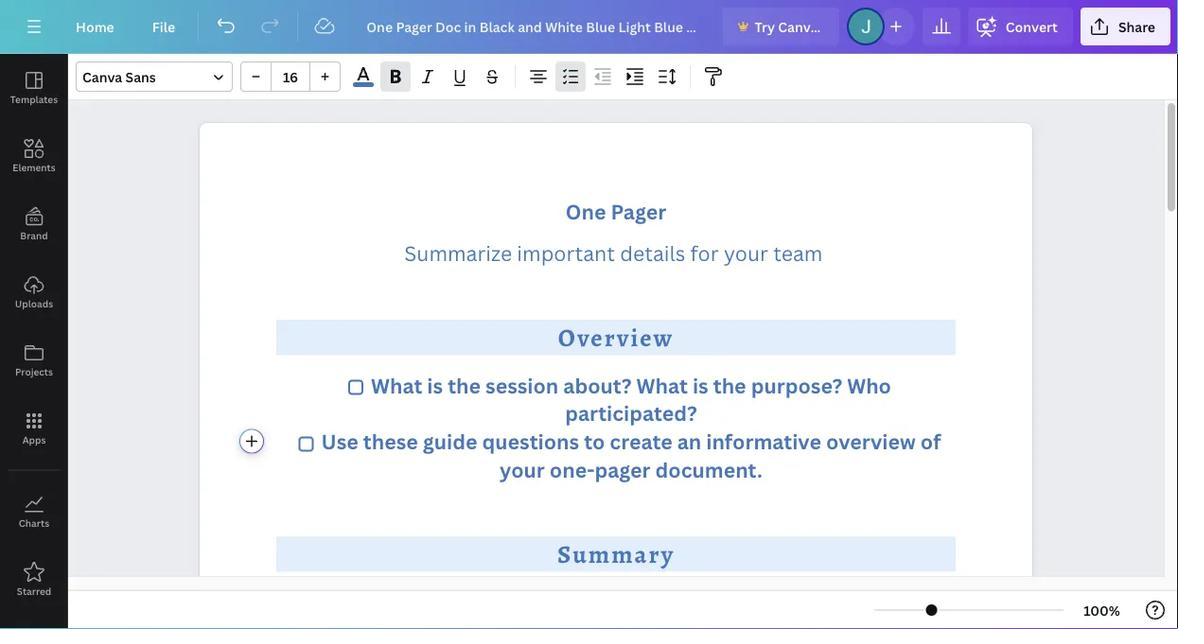 Task type: locate. For each thing, give the bounding box(es) containing it.
2 the from the left
[[714, 371, 747, 399]]

try canva pro button
[[723, 8, 844, 45]]

0 vertical spatial canva
[[779, 18, 819, 36]]

one
[[566, 197, 606, 225]]

what up these
[[371, 371, 423, 399]]

participated?
[[565, 400, 698, 427]]

1 what from the left
[[371, 371, 423, 399]]

the
[[448, 371, 481, 399], [714, 371, 747, 399]]

informative
[[707, 428, 822, 455]]

0 horizontal spatial the
[[448, 371, 481, 399]]

canva
[[779, 18, 819, 36], [82, 68, 122, 86]]

canva right try
[[779, 18, 819, 36]]

what up participated?
[[637, 371, 688, 399]]

1 horizontal spatial the
[[714, 371, 747, 399]]

canva inside button
[[779, 18, 819, 36]]

to
[[584, 428, 605, 455]]

canva sans
[[82, 68, 156, 86]]

100% button
[[1072, 596, 1134, 626]]

1 vertical spatial your
[[500, 456, 545, 484]]

elements button
[[0, 122, 68, 190]]

canva inside dropdown button
[[82, 68, 122, 86]]

templates
[[10, 93, 58, 106]]

0 horizontal spatial is
[[427, 371, 443, 399]]

apps
[[22, 434, 46, 446]]

1 vertical spatial canva
[[82, 68, 122, 86]]

file
[[152, 18, 175, 36]]

session
[[486, 371, 559, 399]]

your inside use these guide questions to create an informative overview of your one-pager document.
[[500, 456, 545, 484]]

Design title text field
[[352, 8, 715, 45]]

pro
[[822, 18, 844, 36]]

your
[[724, 239, 769, 267], [500, 456, 545, 484]]

home link
[[61, 8, 130, 45]]

None text field
[[200, 123, 1033, 630]]

the left the session
[[448, 371, 481, 399]]

1 horizontal spatial what
[[637, 371, 688, 399]]

0 vertical spatial your
[[724, 239, 769, 267]]

for
[[691, 239, 719, 267]]

try
[[755, 18, 776, 36]]

0 horizontal spatial canva
[[82, 68, 122, 86]]

1 horizontal spatial your
[[724, 239, 769, 267]]

is
[[427, 371, 443, 399], [693, 371, 709, 399]]

your down questions
[[500, 456, 545, 484]]

is up "an"
[[693, 371, 709, 399]]

1 horizontal spatial canva
[[779, 18, 819, 36]]

canva left sans
[[82, 68, 122, 86]]

share button
[[1081, 8, 1171, 45]]

the up informative
[[714, 371, 747, 399]]

document.
[[656, 456, 763, 484]]

share
[[1119, 18, 1156, 36]]

projects button
[[0, 327, 68, 395]]

templates button
[[0, 54, 68, 122]]

what
[[371, 371, 423, 399], [637, 371, 688, 399]]

your right for
[[724, 239, 769, 267]]

0 horizontal spatial your
[[500, 456, 545, 484]]

is up guide at left
[[427, 371, 443, 399]]

1 the from the left
[[448, 371, 481, 399]]

guide
[[423, 428, 478, 455]]

one pager
[[566, 197, 667, 225]]

brand
[[20, 229, 48, 242]]

1 horizontal spatial is
[[693, 371, 709, 399]]

group
[[241, 62, 341, 92]]

pager
[[611, 197, 667, 225]]

0 horizontal spatial what
[[371, 371, 423, 399]]



Task type: describe. For each thing, give the bounding box(es) containing it.
pager
[[595, 456, 651, 484]]

use
[[322, 428, 359, 455]]

what is the session about? what is the purpose? who participated?
[[371, 371, 897, 427]]

#3b75c2 image
[[353, 83, 374, 87]]

an
[[678, 428, 702, 455]]

charts
[[19, 517, 49, 530]]

1 is from the left
[[427, 371, 443, 399]]

uploads button
[[0, 259, 68, 327]]

team
[[774, 239, 823, 267]]

canva sans button
[[76, 62, 233, 92]]

projects
[[15, 366, 53, 378]]

brand button
[[0, 190, 68, 259]]

– – number field
[[277, 68, 304, 86]]

details
[[620, 239, 686, 267]]

create
[[610, 428, 673, 455]]

about?
[[564, 371, 632, 399]]

convert button
[[969, 8, 1074, 45]]

one-
[[550, 456, 595, 484]]

purpose?
[[752, 371, 843, 399]]

questions
[[482, 428, 580, 455]]

summarize
[[405, 239, 512, 267]]

of
[[921, 428, 942, 455]]

use these guide questions to create an informative overview of your one-pager document.
[[322, 428, 946, 484]]

try canva pro
[[755, 18, 844, 36]]

who
[[848, 371, 892, 399]]

starred
[[17, 585, 51, 598]]

2 what from the left
[[637, 371, 688, 399]]

charts button
[[0, 478, 68, 546]]

elements
[[13, 161, 56, 174]]

2 is from the left
[[693, 371, 709, 399]]

home
[[76, 18, 114, 36]]

100%
[[1084, 602, 1121, 620]]

these
[[363, 428, 418, 455]]

file button
[[137, 8, 191, 45]]

#3b75c2 image
[[353, 83, 374, 87]]

main menu bar
[[0, 0, 1179, 54]]

apps button
[[0, 395, 68, 463]]

summarize important details for your team
[[405, 239, 828, 267]]

starred button
[[0, 546, 68, 615]]

none text field containing one pager
[[200, 123, 1033, 630]]

convert
[[1006, 18, 1059, 36]]

side panel tab list
[[0, 54, 68, 615]]

sans
[[126, 68, 156, 86]]

overview
[[827, 428, 916, 455]]

uploads
[[15, 297, 53, 310]]

important
[[517, 239, 615, 267]]



Task type: vqa. For each thing, say whether or not it's contained in the screenshot.
Group at top
yes



